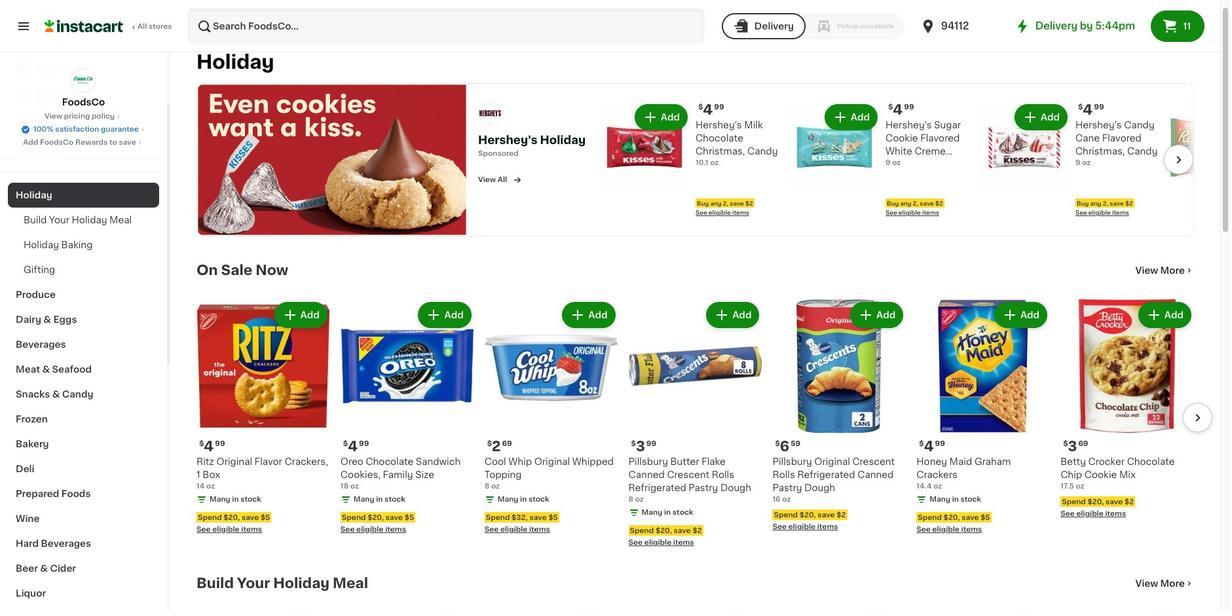 Task type: vqa. For each thing, say whether or not it's contained in the screenshot.
Each
no



Task type: locate. For each thing, give the bounding box(es) containing it.
canned
[[629, 470, 665, 479], [858, 470, 894, 479]]

chocolate for 3
[[1128, 457, 1175, 466]]

hershey's inside hershey's sugar cookie flavored white creme christmas, candy
[[886, 121, 932, 130]]

1 spend $20, save $5 see eligible items from the left
[[197, 514, 270, 533]]

1 canned from the left
[[629, 470, 665, 479]]

many
[[210, 496, 230, 503], [354, 496, 375, 503], [498, 496, 519, 503], [930, 496, 951, 503], [642, 509, 663, 516]]

4 for oreo chocolate sandwich cookies, family size
[[348, 439, 358, 453]]

pillsbury down $ 3 99
[[629, 457, 668, 466]]

oreo
[[341, 457, 364, 466]]

1 vertical spatial cookie
[[1085, 470, 1118, 479]]

rolls up 16
[[773, 470, 795, 479]]

see for pillsbury original crescent rolls refrigerated canned pastry dough
[[773, 523, 787, 531]]

$2 down pillsbury butter flake canned crescent rolls refrigerated pastry dough 8 oz
[[693, 527, 702, 535]]

hershey's for candy
[[1076, 121, 1122, 130]]

build your holiday meal link for holiday baking link
[[8, 208, 159, 233]]

8 down $ 3 99
[[629, 496, 634, 503]]

view more
[[1136, 266, 1186, 275], [1136, 579, 1186, 588]]

oz right 10.1
[[711, 159, 719, 166]]

99 up hershey's sugar cookie flavored white creme christmas, candy
[[905, 103, 915, 111]]

whipped
[[573, 457, 614, 466]]

69 for 3
[[1079, 440, 1089, 447]]

0 vertical spatial all
[[138, 23, 147, 30]]

meat & seafood link
[[8, 357, 159, 382]]

2 horizontal spatial any
[[1091, 200, 1102, 206]]

2 9 from the left
[[1076, 159, 1081, 166]]

0 horizontal spatial build
[[24, 216, 47, 225]]

flavored inside hershey's candy cane flavored christmas, candy 9 oz
[[1103, 134, 1142, 143]]

1 horizontal spatial 3
[[1069, 439, 1078, 453]]

ritz
[[197, 457, 214, 466]]

items
[[733, 210, 750, 216], [923, 210, 940, 216], [1113, 210, 1130, 216], [1106, 510, 1127, 517], [818, 523, 839, 531], [241, 526, 262, 533], [385, 526, 406, 533], [530, 526, 550, 533], [962, 526, 983, 533], [674, 539, 694, 546]]

9 down white
[[886, 159, 891, 166]]

$20, down pillsbury original crescent rolls refrigerated canned pastry dough 16 oz on the right
[[800, 512, 816, 519]]

1 horizontal spatial dough
[[805, 483, 836, 493]]

1 horizontal spatial refrigerated
[[798, 470, 856, 479]]

view for build your holiday meal's view more link
[[1136, 579, 1159, 588]]

oz inside hershey's candy cane flavored christmas, candy 9 oz
[[1083, 159, 1091, 166]]

hard beverages link
[[8, 531, 159, 556]]

$ 4 99 for hershey's candy cane flavored christmas, candy
[[1079, 103, 1105, 117]]

many in stock down pillsbury butter flake canned crescent rolls refrigerated pastry dough 8 oz
[[642, 509, 694, 516]]

1 3 from the left
[[636, 439, 645, 453]]

many in stock for topping
[[498, 496, 550, 503]]

$ for hershey's milk chocolate christmas, candy
[[699, 103, 703, 111]]

0 horizontal spatial cookie
[[886, 134, 919, 143]]

many down pillsbury butter flake canned crescent rolls refrigerated pastry dough 8 oz
[[642, 509, 663, 516]]

spend for honey maid graham crackers
[[918, 514, 942, 521]]

product group
[[599, 101, 784, 218], [789, 101, 974, 218], [979, 101, 1164, 218], [197, 299, 330, 535], [341, 299, 474, 535], [485, 299, 618, 535], [629, 299, 762, 548], [773, 299, 907, 533], [917, 299, 1051, 535], [1061, 299, 1195, 519]]

2 $5 from the left
[[405, 514, 414, 521]]

0 horizontal spatial original
[[217, 457, 252, 466]]

seafood
[[52, 365, 92, 374]]

11 button
[[1151, 10, 1205, 42]]

8 down topping
[[485, 483, 490, 490]]

snacks
[[16, 390, 50, 399]]

refrigerated down butter
[[629, 483, 687, 493]]

1 horizontal spatial crescent
[[853, 457, 895, 466]]

0 vertical spatial 8
[[485, 483, 490, 490]]

2 canned from the left
[[858, 470, 894, 479]]

$ inside $ 6 59
[[776, 440, 780, 447]]

$ for hershey's candy cane flavored christmas, candy
[[1079, 103, 1084, 111]]

$ inside "$ 3 69"
[[1064, 440, 1069, 447]]

0 horizontal spatial pastry
[[689, 483, 719, 493]]

4 for ritz original flavor crackers, 1 box
[[204, 439, 214, 453]]

many for crescent
[[642, 509, 663, 516]]

oz right 18
[[351, 483, 359, 490]]

1 pastry from the left
[[689, 483, 719, 493]]

99 up box
[[215, 440, 225, 447]]

product group containing 2
[[485, 299, 618, 535]]

2, for hershey's candy cane flavored christmas, candy
[[1103, 200, 1109, 206]]

& inside 'link'
[[52, 390, 60, 399]]

save down ritz original flavor crackers, 1 box 14 oz
[[242, 514, 259, 521]]

save down creme on the top of page
[[920, 200, 934, 206]]

94112 button
[[921, 8, 999, 45]]

1 more from the top
[[1161, 266, 1186, 275]]

Search field
[[189, 9, 704, 43]]

& right snacks
[[52, 390, 60, 399]]

milk
[[745, 121, 763, 130]]

oz inside betty crocker chocolate chip cookie mix​ 17.5 oz
[[1076, 483, 1085, 490]]

3 buy any 2, save $2 see eligible items from the left
[[1076, 200, 1134, 216]]

99 inside $ 3 99
[[647, 440, 657, 447]]

1 vertical spatial refrigerated
[[629, 483, 687, 493]]

produce link
[[8, 282, 159, 307]]

99 for hershey's sugar cookie flavored white creme christmas, candy
[[905, 103, 915, 111]]

$ 4 99 up cane
[[1079, 103, 1105, 117]]

99 up the "hershey's milk chocolate christmas, candy 10.1 oz" on the right top of page
[[715, 103, 725, 111]]

1 view more from the top
[[1136, 266, 1186, 275]]

pastry down flake
[[689, 483, 719, 493]]

build your holiday meal link
[[8, 208, 159, 233], [197, 576, 368, 592]]

2 horizontal spatial 2,
[[1103, 200, 1109, 206]]

0 vertical spatial your
[[49, 216, 69, 225]]

ritz original flavor crackers, 1 box 14 oz
[[197, 457, 328, 490]]

0 horizontal spatial your
[[49, 216, 69, 225]]

oz inside oreo chocolate sandwich cookies, family size 18 oz
[[351, 483, 359, 490]]

honey
[[917, 457, 948, 466]]

99 for hershey's milk chocolate christmas, candy
[[715, 103, 725, 111]]

items for honey maid graham crackers
[[962, 526, 983, 533]]

0 vertical spatial crescent
[[853, 457, 895, 466]]

crescent left the honey
[[853, 457, 895, 466]]

eligible inside spend $32, save $5 see eligible items
[[501, 526, 528, 533]]

1 horizontal spatial 8
[[629, 496, 634, 503]]

2, for hershey's sugar cookie flavored white creme christmas, candy
[[913, 200, 919, 206]]

99 for honey maid graham crackers
[[936, 440, 946, 447]]

crescent down butter
[[667, 470, 710, 479]]

buy any 2, save $2 see eligible items for hershey's sugar cookie flavored white creme christmas, candy
[[886, 200, 943, 216]]

foodsco logo image
[[71, 68, 96, 93]]

spend $20, save $2 see eligible items down 17.5
[[1061, 498, 1135, 517]]

1 horizontal spatial christmas,
[[886, 160, 936, 169]]

items inside spend $32, save $5 see eligible items
[[530, 526, 550, 533]]

1 horizontal spatial cookie
[[1085, 470, 1118, 479]]

in down cookies,
[[376, 496, 383, 503]]

0 vertical spatial build your holiday meal link
[[8, 208, 159, 233]]

1 vertical spatial your
[[237, 576, 270, 590]]

69 right 2
[[502, 440, 512, 447]]

0 horizontal spatial dough
[[721, 483, 752, 493]]

16
[[773, 496, 781, 503]]

pillsbury
[[629, 457, 668, 466], [773, 457, 813, 466]]

9 down cane
[[1076, 159, 1081, 166]]

0 horizontal spatial 8
[[485, 483, 490, 490]]

refrigerated inside pillsbury butter flake canned crescent rolls refrigerated pastry dough 8 oz
[[629, 483, 687, 493]]

2 view more from the top
[[1136, 579, 1186, 588]]

add button for pillsbury original crescent rolls refrigerated canned pastry dough
[[852, 303, 903, 327]]

2 horizontal spatial chocolate
[[1128, 457, 1175, 466]]

0 horizontal spatial delivery
[[755, 22, 794, 31]]

0 horizontal spatial spend $20, save $5 see eligible items
[[197, 514, 270, 533]]

prepared foods
[[16, 490, 91, 499]]

2 buy any 2, save $2 see eligible items from the left
[[886, 200, 943, 216]]

crackers,
[[285, 457, 328, 466]]

& right beer
[[40, 564, 48, 573]]

0 horizontal spatial 2,
[[723, 200, 729, 206]]

2 more from the top
[[1161, 579, 1186, 588]]

4 $5 from the left
[[981, 514, 991, 521]]

save down the "hershey's milk chocolate christmas, candy 10.1 oz" on the right top of page
[[730, 200, 744, 206]]

0 vertical spatial foodsco
[[62, 98, 105, 107]]

candy
[[1125, 121, 1155, 130], [748, 147, 778, 156], [1128, 147, 1158, 156], [938, 160, 968, 169], [62, 390, 93, 399]]

canned inside pillsbury butter flake canned crescent rolls refrigerated pastry dough 8 oz
[[629, 470, 665, 479]]

1 rolls from the left
[[712, 470, 735, 479]]

items for pillsbury original crescent rolls refrigerated canned pastry dough
[[818, 523, 839, 531]]

$2
[[746, 200, 753, 206], [936, 200, 943, 206], [1126, 200, 1134, 206], [1125, 498, 1135, 506], [837, 512, 846, 519], [693, 527, 702, 535]]

spend $32, save $5 see eligible items
[[485, 514, 558, 533]]

$ 4 99 for hershey's sugar cookie flavored white creme christmas, candy
[[889, 103, 915, 117]]

1 horizontal spatial chocolate
[[696, 134, 744, 143]]

family
[[383, 470, 413, 479]]

69 inside "$ 3 69"
[[1079, 440, 1089, 447]]

69 up betty
[[1079, 440, 1089, 447]]

rolls inside pillsbury original crescent rolls refrigerated canned pastry dough 16 oz
[[773, 470, 795, 479]]

0 vertical spatial cookie
[[886, 134, 919, 143]]

many down box
[[210, 496, 230, 503]]

$5 down honey maid graham crackers 14.4 oz
[[981, 514, 991, 521]]

dairy & eggs
[[16, 315, 77, 324]]

save
[[119, 139, 136, 146], [730, 200, 744, 206], [920, 200, 934, 206], [1110, 200, 1124, 206], [1106, 498, 1124, 506], [818, 512, 835, 519], [242, 514, 259, 521], [386, 514, 403, 521], [530, 514, 547, 521], [962, 514, 979, 521], [674, 527, 691, 535]]

many in stock inside product group
[[498, 496, 550, 503]]

$ for ritz original flavor crackers, 1 box
[[199, 440, 204, 447]]

4 for honey maid graham crackers
[[924, 439, 934, 453]]

2 horizontal spatial christmas,
[[1076, 147, 1126, 156]]

stores
[[149, 23, 172, 30]]

1 pillsbury from the left
[[629, 457, 668, 466]]

chocolate inside betty crocker chocolate chip cookie mix​ 17.5 oz
[[1128, 457, 1175, 466]]

candy inside the "hershey's milk chocolate christmas, candy 10.1 oz"
[[748, 147, 778, 156]]

product group containing 6
[[773, 299, 907, 533]]

4 for hershey's sugar cookie flavored white creme christmas, candy
[[893, 103, 903, 117]]

chocolate up family
[[366, 457, 414, 466]]

0 horizontal spatial canned
[[629, 470, 665, 479]]

in inside product group
[[520, 496, 527, 503]]

dough
[[721, 483, 752, 493], [805, 483, 836, 493]]

buy down the 9 oz
[[887, 200, 899, 206]]

1 any from the left
[[711, 200, 722, 206]]

$20, down ritz original flavor crackers, 1 box 14 oz
[[224, 514, 240, 521]]

0 vertical spatial view more link
[[1136, 264, 1195, 277]]

$ for cool whip original whipped topping
[[487, 440, 492, 447]]

stock for canned
[[673, 509, 694, 516]]

1 horizontal spatial buy any 2, save $2 see eligible items
[[886, 200, 943, 216]]

$20, down crackers
[[944, 514, 960, 521]]

& for snacks
[[52, 390, 60, 399]]

spend for pillsbury butter flake canned crescent rolls refrigerated pastry dough
[[630, 527, 654, 535]]

3 any from the left
[[1091, 200, 1102, 206]]

2 dough from the left
[[805, 483, 836, 493]]

& right meat
[[42, 365, 50, 374]]

hershey's up cane
[[1076, 121, 1122, 130]]

pillsbury inside pillsbury butter flake canned crescent rolls refrigerated pastry dough 8 oz
[[629, 457, 668, 466]]

many in stock
[[210, 496, 261, 503], [354, 496, 405, 503], [498, 496, 550, 503], [930, 496, 982, 503], [642, 509, 694, 516]]

oz down $ 3 99
[[636, 496, 644, 503]]

hershey's for milk
[[696, 121, 742, 130]]

2 horizontal spatial spend $20, save $5 see eligible items
[[917, 514, 991, 533]]

1 horizontal spatial 2,
[[913, 200, 919, 206]]

save down betty crocker chocolate chip cookie mix​ 17.5 oz
[[1106, 498, 1124, 506]]

see
[[696, 210, 708, 216], [886, 210, 898, 216], [1076, 210, 1088, 216], [1061, 510, 1075, 517], [773, 523, 787, 531], [197, 526, 211, 533], [341, 526, 355, 533], [485, 526, 499, 533], [917, 526, 931, 533], [629, 539, 643, 546]]

snacks & candy
[[16, 390, 93, 399]]

buy down cane
[[1077, 200, 1089, 206]]

beverages up "cider" on the left bottom of page
[[41, 539, 91, 549]]

rolls
[[712, 470, 735, 479], [773, 470, 795, 479]]

chocolate
[[696, 134, 744, 143], [366, 457, 414, 466], [1128, 457, 1175, 466]]

0 vertical spatial more
[[1161, 266, 1186, 275]]

$20, inside product group
[[800, 512, 816, 519]]

white
[[886, 147, 913, 156]]

stock for crackers,
[[241, 496, 261, 503]]

many in stock for 1
[[210, 496, 261, 503]]

0 vertical spatial view more
[[1136, 266, 1186, 275]]

$5 for crackers
[[981, 514, 991, 521]]

buy it again link
[[8, 83, 159, 109]]

beer & cider link
[[8, 556, 159, 581]]

$20, down pillsbury butter flake canned crescent rolls refrigerated pastry dough 8 oz
[[656, 527, 672, 535]]

2 3 from the left
[[1069, 439, 1078, 453]]

many inside product group
[[498, 496, 519, 503]]

spend $20, save $2 see eligible items for oz
[[1061, 498, 1135, 517]]

0 horizontal spatial spend $20, save $2 see eligible items
[[629, 527, 702, 546]]

0 horizontal spatial meal
[[110, 216, 132, 225]]

6
[[780, 439, 790, 453]]

1 vertical spatial foodsco
[[40, 139, 74, 146]]

oz right 14
[[206, 483, 215, 490]]

1 buy any 2, save $2 see eligible items from the left
[[696, 200, 753, 216]]

spend inside spend $32, save $5 see eligible items
[[486, 514, 510, 521]]

0 vertical spatial refrigerated
[[798, 470, 856, 479]]

add button
[[636, 105, 687, 129], [826, 105, 877, 129], [1016, 105, 1067, 129], [276, 303, 326, 327], [420, 303, 470, 327], [564, 303, 614, 327], [708, 303, 759, 327], [852, 303, 903, 327], [996, 303, 1047, 327], [1140, 303, 1191, 327]]

dough inside pillsbury butter flake canned crescent rolls refrigerated pastry dough 8 oz
[[721, 483, 752, 493]]

add button for cool whip original whipped topping
[[564, 303, 614, 327]]

2 2, from the left
[[913, 200, 919, 206]]

crescent inside pillsbury butter flake canned crescent rolls refrigerated pastry dough 8 oz
[[667, 470, 710, 479]]

delivery button
[[722, 13, 806, 39]]

save down pillsbury original crescent rolls refrigerated canned pastry dough 16 oz on the right
[[818, 512, 835, 519]]

delivery
[[1036, 21, 1078, 31], [755, 22, 794, 31]]

2, down hershey's candy cane flavored christmas, candy 9 oz
[[1103, 200, 1109, 206]]

refrigerated inside pillsbury original crescent rolls refrigerated canned pastry dough 16 oz
[[798, 470, 856, 479]]

stock down family
[[385, 496, 405, 503]]

holiday
[[197, 52, 274, 71], [540, 135, 586, 145], [16, 191, 52, 200], [72, 216, 107, 225], [24, 241, 59, 250], [273, 576, 330, 590]]

2 rolls from the left
[[773, 470, 795, 479]]

1 view more link from the top
[[1136, 264, 1195, 277]]

holiday baking
[[24, 241, 93, 250]]

many in stock down box
[[210, 496, 261, 503]]

$ inside $ 3 99
[[631, 440, 636, 447]]

2 spend $20, save $5 see eligible items from the left
[[341, 514, 414, 533]]

stock inside product group
[[529, 496, 550, 503]]

hershey's image
[[478, 101, 502, 125]]

& left eggs
[[43, 315, 51, 324]]

0 vertical spatial meal
[[110, 216, 132, 225]]

0 horizontal spatial any
[[711, 200, 722, 206]]

69 inside $ 2 69
[[502, 440, 512, 447]]

4 up the "hershey's milk chocolate christmas, candy 10.1 oz" on the right top of page
[[703, 103, 713, 117]]

buy down 10.1
[[697, 200, 709, 206]]

any
[[711, 200, 722, 206], [901, 200, 912, 206], [1091, 200, 1102, 206]]

christmas,
[[696, 147, 745, 156], [1076, 147, 1126, 156], [886, 160, 936, 169]]

eligible
[[709, 210, 731, 216], [899, 210, 921, 216], [1089, 210, 1111, 216], [1077, 510, 1104, 517], [789, 523, 816, 531], [213, 526, 240, 533], [357, 526, 384, 533], [501, 526, 528, 533], [933, 526, 960, 533], [645, 539, 672, 546]]

holiday inside hershey's holiday spo nsored
[[540, 135, 586, 145]]

1 horizontal spatial build your holiday meal link
[[197, 576, 368, 592]]

1 69 from the left
[[502, 440, 512, 447]]

baking
[[61, 241, 93, 250]]

69
[[502, 440, 512, 447], [1079, 440, 1089, 447]]

christmas, up 10.1
[[696, 147, 745, 156]]

holiday baking link
[[8, 233, 159, 258]]

original inside ritz original flavor crackers, 1 box 14 oz
[[217, 457, 252, 466]]

1 $5 from the left
[[261, 514, 270, 521]]

59
[[791, 440, 801, 447]]

many in stock down honey maid graham crackers 14.4 oz
[[930, 496, 982, 503]]

hershey's left milk
[[696, 121, 742, 130]]

3 2, from the left
[[1103, 200, 1109, 206]]

many up $32,
[[498, 496, 519, 503]]

cookie up white
[[886, 134, 919, 143]]

view more link for build your holiday meal
[[1136, 577, 1195, 590]]

0 vertical spatial build your holiday meal
[[24, 216, 132, 225]]

1 horizontal spatial original
[[535, 457, 570, 466]]

save down hershey's candy cane flavored christmas, candy 9 oz
[[1110, 200, 1124, 206]]

view inside view pricing policy 'link'
[[44, 113, 62, 120]]

many down 14.4
[[930, 496, 951, 503]]

$ for betty crocker chocolate chip cookie mix​
[[1064, 440, 1069, 447]]

0 horizontal spatial 69
[[502, 440, 512, 447]]

0 horizontal spatial 9
[[886, 159, 891, 166]]

items for pillsbury butter flake canned crescent rolls refrigerated pastry dough
[[674, 539, 694, 546]]

&
[[43, 315, 51, 324], [42, 365, 50, 374], [52, 390, 60, 399], [40, 564, 48, 573]]

$ 4 99 up the "hershey's milk chocolate christmas, candy 10.1 oz" on the right top of page
[[699, 103, 725, 117]]

beverages down dairy & eggs
[[16, 340, 66, 349]]

many in stock up $32,
[[498, 496, 550, 503]]

buy for hershey's candy cane flavored christmas, candy
[[1077, 200, 1089, 206]]

4 up the honey
[[924, 439, 934, 453]]

1
[[197, 470, 200, 479]]

stock down pillsbury butter flake canned crescent rolls refrigerated pastry dough 8 oz
[[673, 509, 694, 516]]

1 horizontal spatial spend $20, save $2 see eligible items
[[773, 512, 846, 531]]

hershey's inside hershey's candy cane flavored christmas, candy 9 oz
[[1076, 121, 1122, 130]]

view more for build your holiday meal
[[1136, 579, 1186, 588]]

christmas, down white
[[886, 160, 936, 169]]

spend $20, save $2 see eligible items down pillsbury butter flake canned crescent rolls refrigerated pastry dough 8 oz
[[629, 527, 702, 546]]

1 horizontal spatial delivery
[[1036, 21, 1078, 31]]

94112
[[942, 21, 970, 31]]

flavored right cane
[[1103, 134, 1142, 143]]

cookie down the crocker
[[1085, 470, 1118, 479]]

snacks & candy link
[[8, 382, 159, 407]]

crocker
[[1089, 457, 1125, 466]]

stock down ritz original flavor crackers, 1 box 14 oz
[[241, 496, 261, 503]]

pillsbury inside pillsbury original crescent rolls refrigerated canned pastry dough 16 oz
[[773, 457, 813, 466]]

2 horizontal spatial buy any 2, save $2 see eligible items
[[1076, 200, 1134, 216]]

christmas, inside the "hershey's milk chocolate christmas, candy 10.1 oz"
[[696, 147, 745, 156]]

1 vertical spatial build your holiday meal link
[[197, 576, 368, 592]]

$ 4 99
[[699, 103, 725, 117], [889, 103, 915, 117], [1079, 103, 1105, 117], [199, 439, 225, 453], [343, 439, 369, 453], [920, 439, 946, 453]]

1 horizontal spatial spend $20, save $5 see eligible items
[[341, 514, 414, 533]]

1 horizontal spatial 69
[[1079, 440, 1089, 447]]

original for ritz
[[217, 457, 252, 466]]

spend $20, save $2 see eligible items
[[1061, 498, 1135, 517], [773, 512, 846, 531], [629, 527, 702, 546]]

2 flavored from the left
[[1103, 134, 1142, 143]]

chocolate up mix​
[[1128, 457, 1175, 466]]

see inside spend $32, save $5 see eligible items
[[485, 526, 499, 533]]

more for on sale now
[[1161, 266, 1186, 275]]

hershey's inside hershey's holiday spo nsored
[[478, 135, 538, 145]]

$
[[699, 103, 703, 111], [889, 103, 893, 111], [1079, 103, 1084, 111], [199, 440, 204, 447], [343, 440, 348, 447], [487, 440, 492, 447], [631, 440, 636, 447], [776, 440, 780, 447], [920, 440, 924, 447], [1064, 440, 1069, 447]]

candy inside 'link'
[[62, 390, 93, 399]]

0 horizontal spatial rolls
[[712, 470, 735, 479]]

0 horizontal spatial all
[[138, 23, 147, 30]]

1 2, from the left
[[723, 200, 729, 206]]

foods
[[61, 490, 91, 499]]

$5 down family
[[405, 514, 414, 521]]

all down "nsored"
[[498, 176, 507, 183]]

spend $20, save $5 see eligible items down 14
[[197, 514, 270, 533]]

eligible for cool whip original whipped topping
[[501, 526, 528, 533]]

see for cool whip original whipped topping
[[485, 526, 499, 533]]

view for view more link related to on sale now
[[1136, 266, 1159, 275]]

stock down cool whip original whipped topping 8 oz at the left of the page
[[529, 496, 550, 503]]

wine link
[[8, 507, 159, 531]]

0 horizontal spatial pillsbury
[[629, 457, 668, 466]]

1 vertical spatial view more link
[[1136, 577, 1195, 590]]

3 original from the left
[[815, 457, 851, 466]]

$ 3 99
[[631, 439, 657, 453]]

1 vertical spatial crescent
[[667, 470, 710, 479]]

oz down cane
[[1083, 159, 1091, 166]]

$20, for honey maid graham crackers
[[944, 514, 960, 521]]

99 for hershey's candy cane flavored christmas, candy
[[1095, 103, 1105, 111]]

1 vertical spatial more
[[1161, 579, 1186, 588]]

0 horizontal spatial buy any 2, save $2 see eligible items
[[696, 200, 753, 216]]

2 original from the left
[[535, 457, 570, 466]]

2 view more link from the top
[[1136, 577, 1195, 590]]

99 up the honey
[[936, 440, 946, 447]]

2,
[[723, 200, 729, 206], [913, 200, 919, 206], [1103, 200, 1109, 206]]

1 vertical spatial build your holiday meal
[[197, 576, 368, 590]]

1 dough from the left
[[721, 483, 752, 493]]

0 horizontal spatial crescent
[[667, 470, 710, 479]]

buy left it on the left top
[[37, 92, 55, 101]]

1 original from the left
[[217, 457, 252, 466]]

1 horizontal spatial pillsbury
[[773, 457, 813, 466]]

$ 4 99 up the honey
[[920, 439, 946, 453]]

0 horizontal spatial build your holiday meal link
[[8, 208, 159, 233]]

oz
[[711, 159, 719, 166], [893, 159, 901, 166], [1083, 159, 1091, 166], [206, 483, 215, 490], [351, 483, 359, 490], [491, 483, 500, 490], [934, 483, 943, 490], [1076, 483, 1085, 490], [636, 496, 644, 503], [783, 496, 791, 503]]

buy any 2, save $2 see eligible items for hershey's milk chocolate christmas, candy
[[696, 200, 753, 216]]

0 horizontal spatial chocolate
[[366, 457, 414, 466]]

4 for hershey's milk chocolate christmas, candy
[[703, 103, 713, 117]]

christmas, inside hershey's sugar cookie flavored white creme christmas, candy
[[886, 160, 936, 169]]

None search field
[[187, 8, 705, 45]]

foodsco down 100%
[[40, 139, 74, 146]]

3 $5 from the left
[[549, 514, 558, 521]]

99 up pillsbury butter flake canned crescent rolls refrigerated pastry dough 8 oz
[[647, 440, 657, 447]]

1 vertical spatial view more
[[1136, 579, 1186, 588]]

spend for betty crocker chocolate chip cookie mix​
[[1062, 498, 1086, 506]]

pillsbury down $ 6 59
[[773, 457, 813, 466]]

see for ritz original flavor crackers, 1 box
[[197, 526, 211, 533]]

2 any from the left
[[901, 200, 912, 206]]

1 flavored from the left
[[921, 134, 960, 143]]

items for oreo chocolate sandwich cookies, family size
[[385, 526, 406, 533]]

oz inside pillsbury butter flake canned crescent rolls refrigerated pastry dough 8 oz
[[636, 496, 644, 503]]

foodsco up view pricing policy 'link'
[[62, 98, 105, 107]]

oz right 16
[[783, 496, 791, 503]]

1 vertical spatial all
[[498, 176, 507, 183]]

99 for oreo chocolate sandwich cookies, family size
[[359, 440, 369, 447]]

crescent
[[853, 457, 895, 466], [667, 470, 710, 479]]

$ inside $ 2 69
[[487, 440, 492, 447]]

0 horizontal spatial flavored
[[921, 134, 960, 143]]

$20,
[[1088, 498, 1105, 506], [800, 512, 816, 519], [224, 514, 240, 521], [368, 514, 384, 521], [944, 514, 960, 521], [656, 527, 672, 535]]

18
[[341, 483, 349, 490]]

3
[[636, 439, 645, 453], [1069, 439, 1078, 453]]

again
[[66, 92, 92, 101]]

1 horizontal spatial canned
[[858, 470, 894, 479]]

2 pastry from the left
[[773, 483, 802, 493]]

100% satisfaction guarantee button
[[20, 122, 147, 135]]

chocolate inside the "hershey's milk chocolate christmas, candy 10.1 oz"
[[696, 134, 744, 143]]

9
[[886, 159, 891, 166], [1076, 159, 1081, 166]]

cane
[[1076, 134, 1100, 143]]

0 horizontal spatial christmas,
[[696, 147, 745, 156]]

0 horizontal spatial refrigerated
[[629, 483, 687, 493]]

2 horizontal spatial spend $20, save $2 see eligible items
[[1061, 498, 1135, 517]]

eligible for pillsbury butter flake canned crescent rolls refrigerated pastry dough
[[645, 539, 672, 546]]

build your holiday meal link for build your holiday meal's view more link
[[197, 576, 368, 592]]

canned down $ 3 99
[[629, 470, 665, 479]]

delivery inside button
[[755, 22, 794, 31]]

beer
[[16, 564, 38, 573]]

oz inside the "hershey's milk chocolate christmas, candy 10.1 oz"
[[711, 159, 719, 166]]

1 9 from the left
[[886, 159, 891, 166]]

in for crescent
[[664, 509, 671, 516]]

flavored down sugar
[[921, 134, 960, 143]]

4 up oreo
[[348, 439, 358, 453]]

4 for hershey's candy cane flavored christmas, candy
[[1084, 103, 1093, 117]]

$ 4 99 for hershey's milk chocolate christmas, candy
[[699, 103, 725, 117]]

1 horizontal spatial flavored
[[1103, 134, 1142, 143]]

1 horizontal spatial rolls
[[773, 470, 795, 479]]

99 up oreo
[[359, 440, 369, 447]]

all
[[138, 23, 147, 30], [498, 176, 507, 183]]

1 horizontal spatial any
[[901, 200, 912, 206]]

2 horizontal spatial original
[[815, 457, 851, 466]]

2, for hershey's milk chocolate christmas, candy
[[723, 200, 729, 206]]

$2 down pillsbury original crescent rolls refrigerated canned pastry dough 16 oz on the right
[[837, 512, 846, 519]]

1 horizontal spatial 9
[[1076, 159, 1081, 166]]

oz down crackers
[[934, 483, 943, 490]]

hershey's holiday image
[[197, 84, 467, 236]]

any down hershey's candy cane flavored christmas, candy 9 oz
[[1091, 200, 1102, 206]]

see for pillsbury butter flake canned crescent rolls refrigerated pastry dough
[[629, 539, 643, 546]]

cookie inside hershey's sugar cookie flavored white creme christmas, candy
[[886, 134, 919, 143]]

original inside pillsbury original crescent rolls refrigerated canned pastry dough 16 oz
[[815, 457, 851, 466]]

2 69 from the left
[[1079, 440, 1089, 447]]

2 pillsbury from the left
[[773, 457, 813, 466]]

1 vertical spatial 8
[[629, 496, 634, 503]]

hershey's up "nsored"
[[478, 135, 538, 145]]

1 horizontal spatial build
[[197, 576, 234, 590]]

eligible for ritz original flavor crackers, 1 box
[[213, 526, 240, 533]]

3 spend $20, save $5 see eligible items from the left
[[917, 514, 991, 533]]

3 up betty
[[1069, 439, 1078, 453]]

save right to
[[119, 139, 136, 146]]

hershey's inside the "hershey's milk chocolate christmas, candy 10.1 oz"
[[696, 121, 742, 130]]

spend $20, save $5 see eligible items down 18
[[341, 514, 414, 533]]

cookie
[[886, 134, 919, 143], [1085, 470, 1118, 479]]

flavored inside hershey's sugar cookie flavored white creme christmas, candy
[[921, 134, 960, 143]]

8 inside cool whip original whipped topping 8 oz
[[485, 483, 490, 490]]

0 horizontal spatial 3
[[636, 439, 645, 453]]

buy any 2, save $2 see eligible items for hershey's candy cane flavored christmas, candy
[[1076, 200, 1134, 216]]

1 horizontal spatial meal
[[333, 576, 368, 590]]

on
[[197, 263, 218, 277]]

rolls down flake
[[712, 470, 735, 479]]

1 horizontal spatial all
[[498, 176, 507, 183]]

gifting link
[[8, 258, 159, 282]]

$5 inside spend $32, save $5 see eligible items
[[549, 514, 558, 521]]

stock for crackers
[[961, 496, 982, 503]]

stock down honey maid graham crackers 14.4 oz
[[961, 496, 982, 503]]

1 horizontal spatial pastry
[[773, 483, 802, 493]]

& for dairy
[[43, 315, 51, 324]]

item carousel region
[[178, 294, 1213, 555]]

17.5
[[1061, 483, 1075, 490]]



Task type: describe. For each thing, give the bounding box(es) containing it.
view pricing policy link
[[44, 111, 123, 122]]

$ for honey maid graham crackers
[[920, 440, 924, 447]]

stock for whipped
[[529, 496, 550, 503]]

by
[[1081, 21, 1094, 31]]

$ 3 69
[[1064, 439, 1089, 453]]

$ for hershey's sugar cookie flavored white creme christmas, candy
[[889, 103, 893, 111]]

all stores link
[[45, 8, 173, 45]]

spend $20, save $5 see eligible items for family
[[341, 514, 414, 533]]

original for pillsbury
[[815, 457, 851, 466]]

eligible for pillsbury original crescent rolls refrigerated canned pastry dough
[[789, 523, 816, 531]]

graham
[[975, 457, 1012, 466]]

satisfaction
[[55, 126, 99, 133]]

oz inside cool whip original whipped topping 8 oz
[[491, 483, 500, 490]]

oreo chocolate sandwich cookies, family size 18 oz
[[341, 457, 461, 490]]

save down pillsbury butter flake canned crescent rolls refrigerated pastry dough 8 oz
[[674, 527, 691, 535]]

crackers
[[917, 470, 958, 479]]

view more for on sale now
[[1136, 266, 1186, 275]]

oz down white
[[893, 159, 901, 166]]

69 for 2
[[502, 440, 512, 447]]

save inside spend $32, save $5 see eligible items
[[530, 514, 547, 521]]

spo
[[478, 150, 493, 157]]

many for 14.4
[[930, 496, 951, 503]]

beer & cider
[[16, 564, 76, 573]]

eggs
[[53, 315, 77, 324]]

on sale now link
[[197, 263, 288, 278]]

to
[[109, 139, 117, 146]]

creme
[[915, 147, 946, 156]]

add button for oreo chocolate sandwich cookies, family size
[[420, 303, 470, 327]]

chip
[[1061, 470, 1083, 479]]

spend for pillsbury original crescent rolls refrigerated canned pastry dough
[[774, 512, 798, 519]]

prepared foods link
[[8, 482, 159, 507]]

lists
[[37, 144, 59, 153]]

bakery link
[[8, 432, 159, 457]]

100% satisfaction guarantee
[[33, 126, 139, 133]]

cool
[[485, 457, 506, 466]]

add button for ritz original flavor crackers, 1 box
[[276, 303, 326, 327]]

see for oreo chocolate sandwich cookies, family size
[[341, 526, 355, 533]]

canned inside pillsbury original crescent rolls refrigerated canned pastry dough 16 oz
[[858, 470, 894, 479]]

any for hershey's candy cane flavored christmas, candy
[[1091, 200, 1102, 206]]

spend $20, save $2 see eligible items for dough
[[773, 512, 846, 531]]

see for honey maid graham crackers
[[917, 526, 931, 533]]

pricing
[[64, 113, 90, 120]]

pastry inside pillsbury butter flake canned crescent rolls refrigerated pastry dough 8 oz
[[689, 483, 719, 493]]

spend $20, save $5 see eligible items for 1
[[197, 514, 270, 533]]

$20, for pillsbury butter flake canned crescent rolls refrigerated pastry dough
[[656, 527, 672, 535]]

betty
[[1061, 457, 1087, 466]]

& for beer
[[40, 564, 48, 573]]

many for topping
[[498, 496, 519, 503]]

more for build your holiday meal
[[1161, 579, 1186, 588]]

$20, for pillsbury original crescent rolls refrigerated canned pastry dough
[[800, 512, 816, 519]]

recipes
[[37, 118, 75, 127]]

hershey's sugar cookie flavored white creme christmas, candy
[[886, 121, 968, 169]]

deli link
[[8, 457, 159, 482]]

policy
[[92, 113, 115, 120]]

$20, for ritz original flavor crackers, 1 box
[[224, 514, 240, 521]]

original inside cool whip original whipped topping 8 oz
[[535, 457, 570, 466]]

1 horizontal spatial your
[[237, 576, 270, 590]]

rewards
[[75, 139, 108, 146]]

& for meat
[[42, 365, 50, 374]]

99 for ritz original flavor crackers, 1 box
[[215, 440, 225, 447]]

0 vertical spatial build
[[24, 216, 47, 225]]

$ 4 99 for oreo chocolate sandwich cookies, family size
[[343, 439, 369, 453]]

candy inside hershey's sugar cookie flavored white creme christmas, candy
[[938, 160, 968, 169]]

$20, for betty crocker chocolate chip cookie mix​
[[1088, 498, 1105, 506]]

mix​
[[1120, 470, 1136, 479]]

delivery for delivery by 5:44pm
[[1036, 21, 1078, 31]]

many for 1
[[210, 496, 230, 503]]

oz inside pillsbury original crescent rolls refrigerated canned pastry dough 16 oz
[[783, 496, 791, 503]]

hershey's for sugar
[[886, 121, 932, 130]]

frozen
[[16, 415, 48, 424]]

many in stock for family
[[354, 496, 405, 503]]

1 vertical spatial build
[[197, 576, 234, 590]]

add button for honey maid graham crackers
[[996, 303, 1047, 327]]

dough inside pillsbury original crescent rolls refrigerated canned pastry dough 16 oz
[[805, 483, 836, 493]]

add button for pillsbury butter flake canned crescent rolls refrigerated pastry dough
[[708, 303, 759, 327]]

2
[[492, 439, 501, 453]]

$ 4 99 for honey maid graham crackers
[[920, 439, 946, 453]]

sale
[[221, 263, 253, 277]]

spend for ritz original flavor crackers, 1 box
[[198, 514, 222, 521]]

wine
[[16, 514, 40, 524]]

$ 4 99 for ritz original flavor crackers, 1 box
[[199, 439, 225, 453]]

$5 for whipped
[[549, 514, 558, 521]]

any for hershey's sugar cookie flavored white creme christmas, candy
[[901, 200, 912, 206]]

flavored for candy
[[1103, 134, 1142, 143]]

foodsco link
[[62, 68, 105, 109]]

$2 down mix​
[[1125, 498, 1135, 506]]

1 vertical spatial beverages
[[41, 539, 91, 549]]

liquor
[[16, 589, 46, 598]]

many in stock for 14.4
[[930, 496, 982, 503]]

any for hershey's milk chocolate christmas, candy
[[711, 200, 722, 206]]

$ 2 69
[[487, 439, 512, 453]]

many for family
[[354, 496, 375, 503]]

sandwich
[[416, 457, 461, 466]]

9 oz
[[886, 159, 901, 166]]

shop link
[[8, 57, 159, 83]]

add button for betty crocker chocolate chip cookie mix​
[[1140, 303, 1191, 327]]

crescent inside pillsbury original crescent rolls refrigerated canned pastry dough 16 oz
[[853, 457, 895, 466]]

service type group
[[722, 13, 905, 39]]

items for betty crocker chocolate chip cookie mix​
[[1106, 510, 1127, 517]]

instacart logo image
[[45, 18, 123, 34]]

meat
[[16, 365, 40, 374]]

buy it again
[[37, 92, 92, 101]]

christmas, inside hershey's candy cane flavored christmas, candy 9 oz
[[1076, 147, 1126, 156]]

size
[[416, 470, 435, 479]]

view for view pricing policy 'link'
[[44, 113, 62, 120]]

cider
[[50, 564, 76, 573]]

in for topping
[[520, 496, 527, 503]]

delivery for delivery
[[755, 22, 794, 31]]

100%
[[33, 126, 53, 133]]

guarantee
[[101, 126, 139, 133]]

betty crocker chocolate chip cookie mix​ 17.5 oz
[[1061, 457, 1175, 490]]

holiday inside holiday baking link
[[24, 241, 59, 250]]

5:44pm
[[1096, 21, 1136, 31]]

add foodsco rewards to save
[[23, 139, 136, 146]]

14
[[197, 483, 205, 490]]

save down family
[[386, 514, 403, 521]]

$2 down the "hershey's milk chocolate christmas, candy 10.1 oz" on the right top of page
[[746, 200, 753, 206]]

$2 down hershey's candy cane flavored christmas, candy 9 oz
[[1126, 200, 1134, 206]]

1 horizontal spatial build your holiday meal
[[197, 576, 368, 590]]

hershey's milk chocolate christmas, candy 10.1 oz
[[696, 121, 778, 166]]

pastry inside pillsbury original crescent rolls refrigerated canned pastry dough 16 oz
[[773, 483, 802, 493]]

cool whip original whipped topping 8 oz
[[485, 457, 614, 490]]

topping
[[485, 470, 522, 479]]

in for 14.4
[[953, 496, 959, 503]]

0 horizontal spatial build your holiday meal
[[24, 216, 132, 225]]

eligible for betty crocker chocolate chip cookie mix​
[[1077, 510, 1104, 517]]

honey maid graham crackers 14.4 oz
[[917, 457, 1012, 490]]

lists link
[[8, 136, 159, 162]]

9 inside hershey's candy cane flavored christmas, candy 9 oz
[[1076, 159, 1081, 166]]

items for cool whip original whipped topping
[[530, 526, 550, 533]]

0 vertical spatial beverages
[[16, 340, 66, 349]]

1 vertical spatial meal
[[333, 576, 368, 590]]

now
[[256, 263, 288, 277]]

flavored for sugar
[[921, 134, 960, 143]]

eligible for oreo chocolate sandwich cookies, family size
[[357, 526, 384, 533]]

$20, for oreo chocolate sandwich cookies, family size
[[368, 514, 384, 521]]

many in stock for crescent
[[642, 509, 694, 516]]

spend for cool whip original whipped topping
[[486, 514, 510, 521]]

eligible for honey maid graham crackers
[[933, 526, 960, 533]]

butter
[[671, 457, 700, 466]]

oz inside honey maid graham crackers 14.4 oz
[[934, 483, 943, 490]]

holiday inside holiday link
[[16, 191, 52, 200]]

delivery by 5:44pm link
[[1015, 18, 1136, 34]]

save down honey maid graham crackers 14.4 oz
[[962, 514, 979, 521]]

8 inside pillsbury butter flake canned crescent rolls refrigerated pastry dough 8 oz
[[629, 496, 634, 503]]

oz inside ritz original flavor crackers, 1 box 14 oz
[[206, 483, 215, 490]]

99 for pillsbury butter flake canned crescent rolls refrigerated pastry dough
[[647, 440, 657, 447]]

recipes link
[[8, 109, 159, 136]]

$5 for cookies,
[[405, 514, 414, 521]]

add foodsco rewards to save link
[[23, 138, 144, 148]]

3 for pillsbury butter flake canned crescent rolls refrigerated pastry dough
[[636, 439, 645, 453]]

$2 down creme on the top of page
[[936, 200, 943, 206]]

flake
[[702, 457, 726, 466]]

pillsbury original crescent rolls refrigerated canned pastry dough 16 oz
[[773, 457, 895, 503]]

pillsbury butter flake canned crescent rolls refrigerated pastry dough 8 oz
[[629, 457, 752, 503]]

page 1 of 24 group
[[197, 607, 1195, 611]]

$32,
[[512, 514, 528, 521]]

$ for pillsbury original crescent rolls refrigerated canned pastry dough
[[776, 440, 780, 447]]

all stores
[[138, 23, 172, 30]]

10.1
[[696, 159, 709, 166]]

cookie inside betty crocker chocolate chip cookie mix​ 17.5 oz
[[1085, 470, 1118, 479]]

holiday link
[[8, 183, 159, 208]]

spend $20, save $5 see eligible items for 14.4
[[917, 514, 991, 533]]

chocolate inside oreo chocolate sandwich cookies, family size 18 oz
[[366, 457, 414, 466]]

rolls inside pillsbury butter flake canned crescent rolls refrigerated pastry dough 8 oz
[[712, 470, 735, 479]]

items for ritz original flavor crackers, 1 box
[[241, 526, 262, 533]]

view pricing policy
[[44, 113, 115, 120]]

deli
[[16, 465, 34, 474]]

maid
[[950, 457, 973, 466]]

hershey's for holiday
[[478, 135, 538, 145]]

nsored
[[493, 150, 519, 157]]



